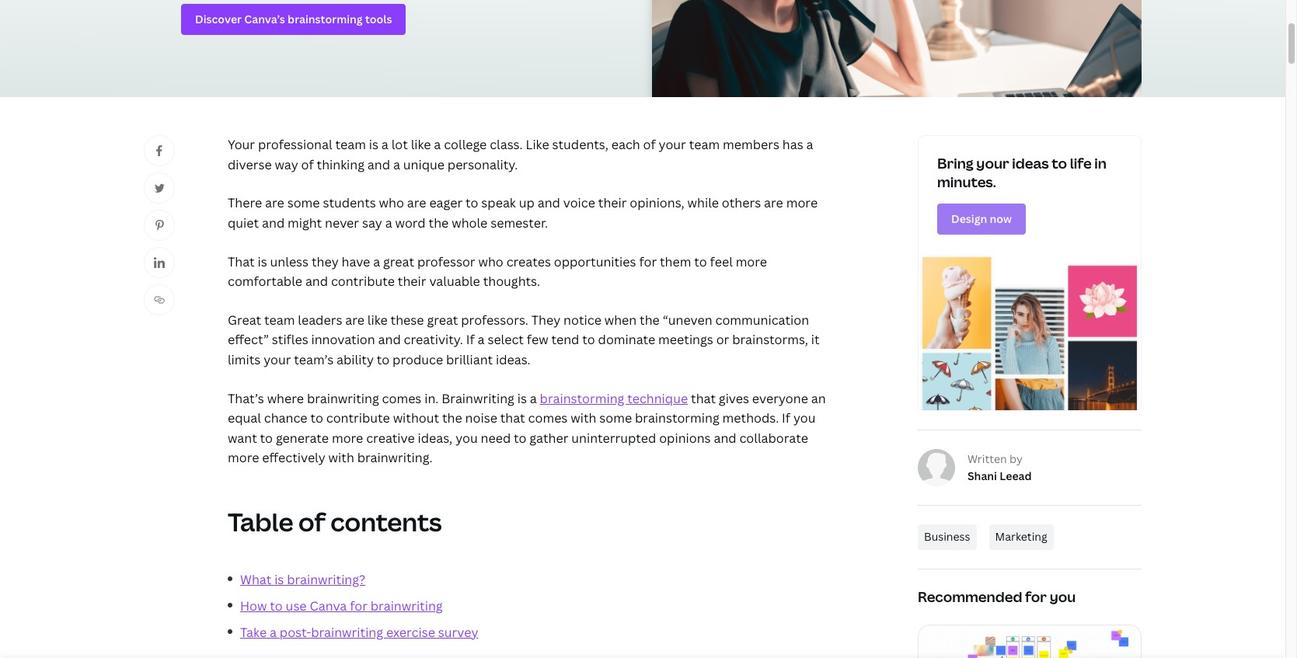 Task type: vqa. For each thing, say whether or not it's contained in the screenshot.
are in the 'Great team leaders are like these great professors. They notice when the "uneven communication effect" stifles innovation and creativity. If a select few tend to dominate meetings or brainstorms, it limits your team's ability to produce brilliant ideas.'
yes



Task type: locate. For each thing, give the bounding box(es) containing it.
ideas
[[1012, 154, 1049, 173]]

more inside there are some students who are eager to speak up and voice their opinions, while others are more quiet and might never say a word the whole semester.
[[786, 195, 818, 212]]

you
[[793, 410, 816, 427], [456, 430, 478, 447], [1050, 587, 1076, 606]]

great inside great team leaders are like these great professors. they notice when the "uneven communication effect" stifles innovation and creativity. if a select few tend to dominate meetings or brainstorms, it limits your team's ability to produce brilliant ideas.
[[427, 312, 458, 329]]

for up image2
[[1025, 587, 1047, 606]]

never
[[325, 215, 359, 232]]

that left gives
[[691, 390, 716, 407]]

speak
[[481, 195, 516, 212]]

brainwriting down how to use canva for brainwriting
[[311, 624, 383, 641]]

to right want
[[260, 430, 273, 447]]

0 vertical spatial some
[[287, 195, 320, 212]]

communication
[[715, 312, 809, 329]]

great down word
[[383, 253, 414, 270]]

your inside great team leaders are like these great professors. they notice when the "uneven communication effect" stifles innovation and creativity. if a select few tend to dominate meetings or brainstorms, it limits your team's ability to produce brilliant ideas.
[[264, 351, 291, 368]]

0 vertical spatial your
[[659, 136, 686, 153]]

where
[[267, 390, 304, 407]]

that
[[228, 253, 255, 270]]

table
[[228, 505, 293, 539]]

brainwriting
[[442, 390, 514, 407]]

the down the eager
[[429, 215, 449, 232]]

that is unless they have a great professor who creates opportunities for them to feel more comfortable and contribute their valuable thoughts.
[[228, 253, 767, 290]]

take a post-brainwriting exercise survey link
[[240, 624, 478, 641]]

1 horizontal spatial for
[[639, 253, 657, 270]]

you down noise
[[456, 430, 478, 447]]

0 vertical spatial contribute
[[331, 273, 395, 290]]

up
[[519, 195, 535, 212]]

dominate
[[598, 331, 655, 349]]

valuable
[[429, 273, 480, 290]]

professional
[[258, 136, 332, 153]]

a right have
[[373, 253, 380, 270]]

innovation
[[311, 331, 375, 349]]

1 horizontal spatial that
[[691, 390, 716, 407]]

0 vertical spatial with
[[571, 410, 596, 427]]

1 vertical spatial contribute
[[326, 410, 390, 427]]

brainstorming
[[540, 390, 624, 407], [635, 410, 719, 427]]

like left these
[[368, 312, 388, 329]]

1 horizontal spatial great
[[427, 312, 458, 329]]

way
[[275, 156, 298, 173]]

0 horizontal spatial team
[[264, 312, 295, 329]]

it
[[811, 331, 820, 349]]

0 horizontal spatial their
[[398, 273, 426, 290]]

0 horizontal spatial you
[[456, 430, 478, 447]]

produce
[[393, 351, 443, 368]]

some up might
[[287, 195, 320, 212]]

for left them
[[639, 253, 657, 270]]

brainstorming up opinions
[[635, 410, 719, 427]]

and down "they" at the top
[[305, 273, 328, 290]]

2 horizontal spatial your
[[976, 154, 1009, 173]]

1 horizontal spatial their
[[598, 195, 627, 212]]

a right 'say'
[[385, 215, 392, 232]]

is inside your professional team is a lot like a college class. like students, each of your team members has a diverse way of thinking and a unique personality.
[[369, 136, 378, 153]]

of right way
[[301, 156, 314, 173]]

1 vertical spatial who
[[478, 253, 503, 270]]

0 vertical spatial brainwriting
[[307, 390, 379, 407]]

1 vertical spatial some
[[599, 410, 632, 427]]

that
[[691, 390, 716, 407], [500, 410, 525, 427]]

you down an at the right bottom
[[793, 410, 816, 427]]

brainstorming up uninterrupted
[[540, 390, 624, 407]]

0 vertical spatial if
[[466, 331, 475, 349]]

students,
[[552, 136, 608, 153]]

to right need
[[514, 430, 527, 447]]

0 vertical spatial the
[[429, 215, 449, 232]]

0 horizontal spatial your
[[264, 351, 291, 368]]

who inside that is unless they have a great professor who creates opportunities for them to feel more comfortable and contribute their valuable thoughts.
[[478, 253, 503, 270]]

your right each
[[659, 136, 686, 153]]

to left life
[[1052, 154, 1067, 173]]

their
[[598, 195, 627, 212], [398, 273, 426, 290]]

comfortable
[[228, 273, 302, 290]]

the inside great team leaders are like these great professors. they notice when the "uneven communication effect" stifles innovation and creativity. if a select few tend to dominate meetings or brainstorms, it limits your team's ability to produce brilliant ideas.
[[640, 312, 660, 329]]

their up these
[[398, 273, 426, 290]]

1 horizontal spatial if
[[782, 410, 790, 427]]

is left lot
[[369, 136, 378, 153]]

1 vertical spatial like
[[368, 312, 388, 329]]

your right bring
[[976, 154, 1009, 173]]

the right when at the left
[[640, 312, 660, 329]]

more right feel
[[736, 253, 767, 270]]

some down brainstorming technique link on the bottom of page
[[599, 410, 632, 427]]

marketing link
[[989, 525, 1054, 550]]

0 horizontal spatial if
[[466, 331, 475, 349]]

1 vertical spatial if
[[782, 410, 790, 427]]

and inside that gives everyone an equal chance to contribute without the noise that comes with some brainstorming methods. if you want to generate more creative ideas, you need to gather uninterrupted opinions and collaborate more effectively with brainwriting.
[[714, 430, 736, 447]]

to up generate
[[310, 410, 323, 427]]

and down these
[[378, 331, 401, 349]]

brainwriting
[[307, 390, 379, 407], [371, 598, 443, 615], [311, 624, 383, 641]]

brainwriting down ability
[[307, 390, 379, 407]]

0 horizontal spatial like
[[368, 312, 388, 329]]

2 horizontal spatial you
[[1050, 587, 1076, 606]]

uninterrupted
[[571, 430, 656, 447]]

0 vertical spatial brainstorming
[[540, 390, 624, 407]]

are up word
[[407, 195, 426, 212]]

0 horizontal spatial that
[[500, 410, 525, 427]]

the inside that gives everyone an equal chance to contribute without the noise that comes with some brainstorming methods. if you want to generate more creative ideas, you need to gather uninterrupted opinions and collaborate more effectively with brainwriting.
[[442, 410, 462, 427]]

to left feel
[[694, 253, 707, 270]]

creates
[[506, 253, 551, 270]]

say
[[362, 215, 382, 232]]

canva
[[310, 598, 347, 615]]

a left lot
[[381, 136, 388, 153]]

each
[[611, 136, 640, 153]]

personality.
[[448, 156, 518, 173]]

team
[[335, 136, 366, 153], [689, 136, 720, 153], [264, 312, 295, 329]]

0 horizontal spatial with
[[328, 450, 354, 467]]

of right table
[[298, 505, 326, 539]]

gather
[[530, 430, 568, 447]]

if
[[466, 331, 475, 349], [782, 410, 790, 427]]

if down 'everyone'
[[782, 410, 790, 427]]

their inside that is unless they have a great professor who creates opportunities for them to feel more comfortable and contribute their valuable thoughts.
[[398, 273, 426, 290]]

unless
[[270, 253, 309, 270]]

and inside that is unless they have a great professor who creates opportunities for them to feel more comfortable and contribute their valuable thoughts.
[[305, 273, 328, 290]]

table of contents
[[228, 505, 442, 539]]

0 vertical spatial great
[[383, 253, 414, 270]]

a up brilliant
[[478, 331, 485, 349]]

1 horizontal spatial your
[[659, 136, 686, 153]]

thoughts.
[[483, 273, 540, 290]]

of right each
[[643, 136, 656, 153]]

"uneven
[[663, 312, 712, 329]]

exercise
[[386, 624, 435, 641]]

2 vertical spatial brainwriting
[[311, 624, 383, 641]]

comes up "without"
[[382, 390, 422, 407]]

1 horizontal spatial some
[[599, 410, 632, 427]]

to inside there are some students who are eager to speak up and voice their opinions, while others are more quiet and might never say a word the whole semester.
[[466, 195, 478, 212]]

feel
[[710, 253, 733, 270]]

1 vertical spatial your
[[976, 154, 1009, 173]]

your down stifles
[[264, 351, 291, 368]]

are up innovation
[[345, 312, 365, 329]]

and right thinking
[[368, 156, 390, 173]]

who inside there are some students who are eager to speak up and voice their opinions, while others are more quiet and might never say a word the whole semester.
[[379, 195, 404, 212]]

great up creativity.
[[427, 312, 458, 329]]

team's
[[294, 351, 334, 368]]

a up unique
[[434, 136, 441, 153]]

1 vertical spatial comes
[[528, 410, 568, 427]]

contribute inside that gives everyone an equal chance to contribute without the noise that comes with some brainstorming methods. if you want to generate more creative ideas, you need to gather uninterrupted opinions and collaborate more effectively with brainwriting.
[[326, 410, 390, 427]]

you up image2
[[1050, 587, 1076, 606]]

1 vertical spatial brainwriting
[[371, 598, 443, 615]]

professors.
[[461, 312, 528, 329]]

0 horizontal spatial some
[[287, 195, 320, 212]]

that up need
[[500, 410, 525, 427]]

shani leead link
[[968, 468, 1032, 485]]

0 vertical spatial who
[[379, 195, 404, 212]]

0 horizontal spatial for
[[350, 598, 368, 615]]

1 vertical spatial the
[[640, 312, 660, 329]]

0 horizontal spatial great
[[383, 253, 414, 270]]

if up brilliant
[[466, 331, 475, 349]]

0 vertical spatial their
[[598, 195, 627, 212]]

brainwriting up exercise
[[371, 598, 443, 615]]

who
[[379, 195, 404, 212], [478, 253, 503, 270]]

their inside there are some students who are eager to speak up and voice their opinions, while others are more quiet and might never say a word the whole semester.
[[598, 195, 627, 212]]

notice
[[564, 312, 601, 329]]

bring your ideas to life in minutes. link
[[918, 135, 1142, 411]]

contribute
[[331, 273, 395, 290], [326, 410, 390, 427]]

and
[[368, 156, 390, 173], [538, 195, 560, 212], [262, 215, 285, 232], [305, 273, 328, 290], [378, 331, 401, 349], [714, 430, 736, 447]]

2 vertical spatial your
[[264, 351, 291, 368]]

contribute down have
[[331, 273, 395, 290]]

with down generate
[[328, 450, 354, 467]]

an
[[811, 390, 826, 407]]

that gives everyone an equal chance to contribute without the noise that comes with some brainstorming methods. if you want to generate more creative ideas, you need to gather uninterrupted opinions and collaborate more effectively with brainwriting.
[[228, 390, 826, 467]]

image2 image
[[919, 626, 1141, 658]]

more down has
[[786, 195, 818, 212]]

1 horizontal spatial who
[[478, 253, 503, 270]]

and down methods.
[[714, 430, 736, 447]]

2 horizontal spatial for
[[1025, 587, 1047, 606]]

0 horizontal spatial who
[[379, 195, 404, 212]]

your inside your professional team is a lot like a college class. like students, each of your team members has a diverse way of thinking and a unique personality.
[[659, 136, 686, 153]]

how to use canva for brainwriting
[[240, 598, 443, 615]]

your
[[659, 136, 686, 153], [976, 154, 1009, 173], [264, 351, 291, 368]]

the inside there are some students who are eager to speak up and voice their opinions, while others are more quiet and might never say a word the whole semester.
[[429, 215, 449, 232]]

contribute up creative at the left bottom of the page
[[326, 410, 390, 427]]

0 horizontal spatial brainstorming
[[540, 390, 624, 407]]

1 vertical spatial brainstorming
[[635, 410, 719, 427]]

2 vertical spatial you
[[1050, 587, 1076, 606]]

great inside that is unless they have a great professor who creates opportunities for them to feel more comfortable and contribute their valuable thoughts.
[[383, 253, 414, 270]]

2 vertical spatial the
[[442, 410, 462, 427]]

some
[[287, 195, 320, 212], [599, 410, 632, 427]]

team up thinking
[[335, 136, 366, 153]]

0 vertical spatial you
[[793, 410, 816, 427]]

while
[[687, 195, 719, 212]]

for
[[639, 253, 657, 270], [1025, 587, 1047, 606], [350, 598, 368, 615]]

the down that's where brainwriting comes in. brainwriting is a brainstorming technique
[[442, 410, 462, 427]]

if inside great team leaders are like these great professors. they notice when the "uneven communication effect" stifles innovation and creativity. if a select few tend to dominate meetings or brainstorms, it limits your team's ability to produce brilliant ideas.
[[466, 331, 475, 349]]

comes up gather
[[528, 410, 568, 427]]

great
[[383, 253, 414, 270], [427, 312, 458, 329]]

1 vertical spatial that
[[500, 410, 525, 427]]

1 vertical spatial with
[[328, 450, 354, 467]]

some inside that gives everyone an equal chance to contribute without the noise that comes with some brainstorming methods. if you want to generate more creative ideas, you need to gather uninterrupted opinions and collaborate more effectively with brainwriting.
[[599, 410, 632, 427]]

1 vertical spatial great
[[427, 312, 458, 329]]

is up comfortable
[[258, 253, 267, 270]]

0 horizontal spatial comes
[[382, 390, 422, 407]]

with up uninterrupted
[[571, 410, 596, 427]]

members
[[723, 136, 780, 153]]

who up thoughts.
[[478, 253, 503, 270]]

written by shani leead
[[968, 451, 1032, 484]]

0 vertical spatial like
[[411, 136, 431, 153]]

to up whole
[[466, 195, 478, 212]]

for up take a post-brainwriting exercise survey
[[350, 598, 368, 615]]

meetings
[[658, 331, 713, 349]]

are
[[265, 195, 284, 212], [407, 195, 426, 212], [764, 195, 783, 212], [345, 312, 365, 329]]

who up word
[[379, 195, 404, 212]]

like inside your professional team is a lot like a college class. like students, each of your team members has a diverse way of thinking and a unique personality.
[[411, 136, 431, 153]]

1 vertical spatial their
[[398, 273, 426, 290]]

team left members on the top right of page
[[689, 136, 720, 153]]

of
[[643, 136, 656, 153], [301, 156, 314, 173], [298, 505, 326, 539]]

1 horizontal spatial comes
[[528, 410, 568, 427]]

creativity.
[[404, 331, 463, 349]]

team up stifles
[[264, 312, 295, 329]]

1 horizontal spatial brainstorming
[[635, 410, 719, 427]]

1 horizontal spatial like
[[411, 136, 431, 153]]

their right voice
[[598, 195, 627, 212]]

like up unique
[[411, 136, 431, 153]]

noise
[[465, 410, 497, 427]]



Task type: describe. For each thing, give the bounding box(es) containing it.
contribute inside that is unless they have a great professor who creates opportunities for them to feel more comfortable and contribute their valuable thoughts.
[[331, 273, 395, 290]]

few
[[527, 331, 548, 349]]

voice
[[563, 195, 595, 212]]

a right take
[[270, 624, 277, 641]]

and inside great team leaders are like these great professors. they notice when the "uneven communication effect" stifles innovation and creativity. if a select few tend to dominate meetings or brainstorms, it limits your team's ability to produce brilliant ideas.
[[378, 331, 401, 349]]

brainstorms,
[[732, 331, 808, 349]]

a down lot
[[393, 156, 400, 173]]

1 horizontal spatial team
[[335, 136, 366, 153]]

take a post-brainwriting exercise survey
[[240, 624, 478, 641]]

great for contribute
[[383, 253, 414, 270]]

want
[[228, 430, 257, 447]]

some inside there are some students who are eager to speak up and voice their opinions, while others are more quiet and might never say a word the whole semester.
[[287, 195, 320, 212]]

brilliant
[[446, 351, 493, 368]]

recommended
[[918, 587, 1022, 606]]

class.
[[490, 136, 523, 153]]

them
[[660, 253, 691, 270]]

is inside that is unless they have a great professor who creates opportunities for them to feel more comfortable and contribute their valuable thoughts.
[[258, 253, 267, 270]]

your inside bring your ideas to life in minutes.
[[976, 154, 1009, 173]]

more left creative at the left bottom of the page
[[332, 430, 363, 447]]

like
[[526, 136, 549, 153]]

business link
[[918, 525, 977, 550]]

are right there
[[265, 195, 284, 212]]

word
[[395, 215, 426, 232]]

to inside that is unless they have a great professor who creates opportunities for them to feel more comfortable and contribute their valuable thoughts.
[[694, 253, 707, 270]]

has
[[782, 136, 803, 153]]

1 vertical spatial of
[[301, 156, 314, 173]]

0 vertical spatial that
[[691, 390, 716, 407]]

what
[[240, 572, 271, 589]]

opportunities
[[554, 253, 636, 270]]

a inside great team leaders are like these great professors. they notice when the "uneven communication effect" stifles innovation and creativity. if a select few tend to dominate meetings or brainstorms, it limits your team's ability to produce brilliant ideas.
[[478, 331, 485, 349]]

technique
[[627, 390, 688, 407]]

collaborate
[[739, 430, 808, 447]]

minutes.
[[937, 172, 996, 191]]

limits
[[228, 351, 261, 368]]

survey
[[438, 624, 478, 641]]

comes inside that gives everyone an equal chance to contribute without the noise that comes with some brainstorming methods. if you want to generate more creative ideas, you need to gather uninterrupted opinions and collaborate more effectively with brainwriting.
[[528, 410, 568, 427]]

team inside great team leaders are like these great professors. they notice when the "uneven communication effect" stifles innovation and creativity. if a select few tend to dominate meetings or brainstorms, it limits your team's ability to produce brilliant ideas.
[[264, 312, 295, 329]]

quiet
[[228, 215, 259, 232]]

and right up
[[538, 195, 560, 212]]

need
[[481, 430, 511, 447]]

might
[[288, 215, 322, 232]]

thinking
[[317, 156, 365, 173]]

chance
[[264, 410, 307, 427]]

without
[[393, 410, 439, 427]]

and right "quiet"
[[262, 215, 285, 232]]

business
[[924, 529, 970, 544]]

leead
[[1000, 469, 1032, 484]]

shani
[[968, 469, 997, 484]]

written
[[968, 451, 1007, 466]]

to inside bring your ideas to life in minutes.
[[1052, 154, 1067, 173]]

is right what
[[274, 572, 284, 589]]

or
[[716, 331, 729, 349]]

everyone
[[752, 390, 808, 407]]

is down ideas. at the bottom of page
[[517, 390, 527, 407]]

eager
[[429, 195, 463, 212]]

2 horizontal spatial team
[[689, 136, 720, 153]]

are inside great team leaders are like these great professors. they notice when the "uneven communication effect" stifles innovation and creativity. if a select few tend to dominate meetings or brainstorms, it limits your team's ability to produce brilliant ideas.
[[345, 312, 365, 329]]

take
[[240, 624, 267, 641]]

tend
[[551, 331, 579, 349]]

a inside that is unless they have a great professor who creates opportunities for them to feel more comfortable and contribute their valuable thoughts.
[[373, 253, 380, 270]]

these
[[391, 312, 424, 329]]

how to use canva for brainwriting link
[[240, 598, 443, 615]]

methods.
[[722, 410, 779, 427]]

that's
[[228, 390, 264, 407]]

2 vertical spatial of
[[298, 505, 326, 539]]

a up gather
[[530, 390, 537, 407]]

brainstorming technique link
[[540, 390, 688, 407]]

to down the notice
[[582, 331, 595, 349]]

like inside great team leaders are like these great professors. they notice when the "uneven communication effect" stifles innovation and creativity. if a select few tend to dominate meetings or brainstorms, it limits your team's ability to produce brilliant ideas.
[[368, 312, 388, 329]]

by
[[1010, 451, 1023, 466]]

there are some students who are eager to speak up and voice their opinions, while others are more quiet and might never say a word the whole semester.
[[228, 195, 818, 232]]

a right has
[[806, 136, 813, 153]]

for inside that is unless they have a great professor who creates opportunities for them to feel more comfortable and contribute their valuable thoughts.
[[639, 253, 657, 270]]

equal
[[228, 410, 261, 427]]

more inside that is unless they have a great professor who creates opportunities for them to feel more comfortable and contribute their valuable thoughts.
[[736, 253, 767, 270]]

professor
[[417, 253, 475, 270]]

recommended for you
[[918, 587, 1076, 606]]

bring your ideas to life in minutes.
[[937, 154, 1107, 191]]

whole
[[452, 215, 488, 232]]

lot
[[391, 136, 408, 153]]

to left 'use'
[[270, 598, 283, 615]]

brainstorming inside that gives everyone an equal chance to contribute without the noise that comes with some brainstorming methods. if you want to generate more creative ideas, you need to gather uninterrupted opinions and collaborate more effectively with brainwriting.
[[635, 410, 719, 427]]

are right others
[[764, 195, 783, 212]]

to right ability
[[377, 351, 390, 368]]

diverse
[[228, 156, 272, 173]]

contents
[[331, 505, 442, 539]]

great team leaders are like these great professors. they notice when the "uneven communication effect" stifles innovation and creativity. if a select few tend to dominate meetings or brainstorms, it limits your team's ability to produce brilliant ideas.
[[228, 312, 820, 368]]

others
[[722, 195, 761, 212]]

generate
[[276, 430, 329, 447]]

what is brainwriting?
[[240, 572, 365, 589]]

there
[[228, 195, 262, 212]]

in.
[[425, 390, 439, 407]]

0 vertical spatial of
[[643, 136, 656, 153]]

creative
[[366, 430, 415, 447]]

leaders
[[298, 312, 342, 329]]

effect"
[[228, 331, 269, 349]]

a inside there are some students who are eager to speak up and voice their opinions, while others are more quiet and might never say a word the whole semester.
[[385, 215, 392, 232]]

in
[[1095, 154, 1107, 173]]

semester.
[[491, 215, 548, 232]]

0 vertical spatial comes
[[382, 390, 422, 407]]

your professional team is a lot like a college class. like students, each of your team members has a diverse way of thinking and a unique personality.
[[228, 136, 813, 173]]

unique
[[403, 156, 445, 173]]

that's where brainwriting comes in. brainwriting is a brainstorming technique
[[228, 390, 688, 407]]

stifles
[[272, 331, 308, 349]]

1 horizontal spatial you
[[793, 410, 816, 427]]

use
[[286, 598, 307, 615]]

select
[[488, 331, 524, 349]]

when
[[604, 312, 637, 329]]

1 horizontal spatial with
[[571, 410, 596, 427]]

gives
[[719, 390, 749, 407]]

if inside that gives everyone an equal chance to contribute without the noise that comes with some brainstorming methods. if you want to generate more creative ideas, you need to gather uninterrupted opinions and collaborate more effectively with brainwriting.
[[782, 410, 790, 427]]

post-
[[280, 624, 311, 641]]

have
[[342, 253, 370, 270]]

1 vertical spatial you
[[456, 430, 478, 447]]

great for creativity.
[[427, 312, 458, 329]]

students
[[323, 195, 376, 212]]

and inside your professional team is a lot like a college class. like students, each of your team members has a diverse way of thinking and a unique personality.
[[368, 156, 390, 173]]

more down want
[[228, 450, 259, 467]]

ideas,
[[418, 430, 453, 447]]

effectively
[[262, 450, 325, 467]]

life
[[1070, 154, 1092, 173]]

your
[[228, 136, 255, 153]]



